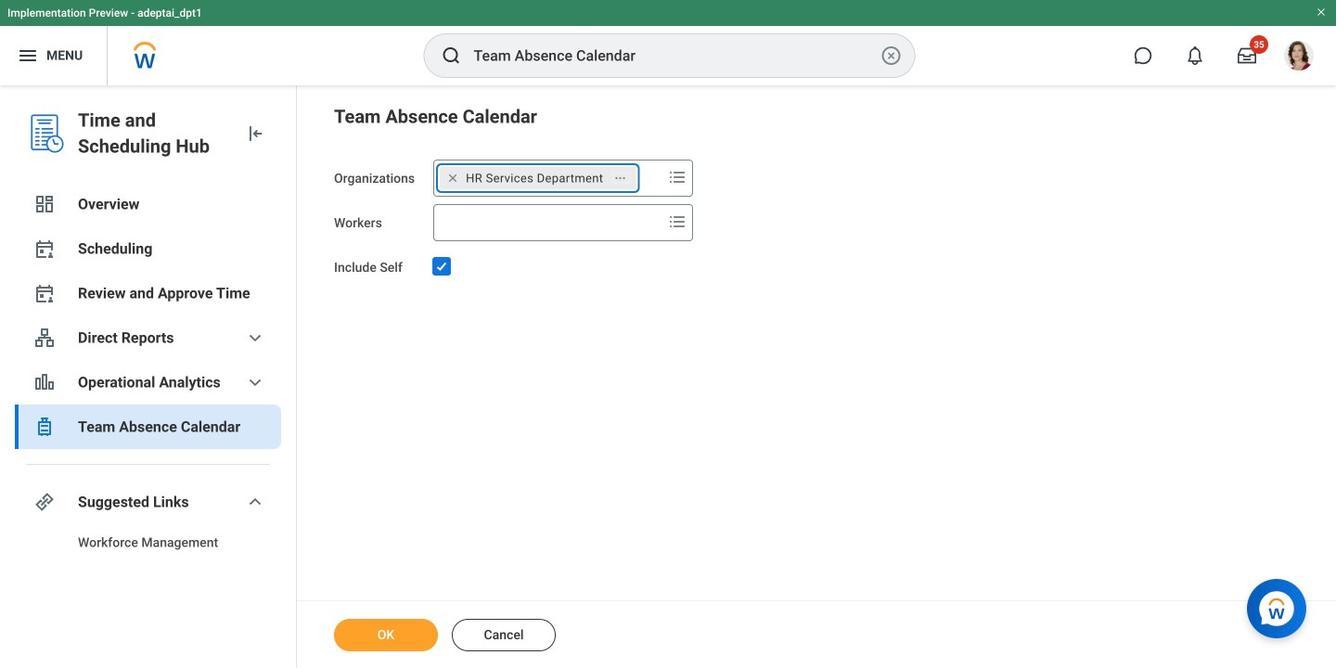 Task type: locate. For each thing, give the bounding box(es) containing it.
1 vertical spatial calendar user solid image
[[33, 282, 56, 305]]

prompts image
[[667, 166, 689, 188], [667, 211, 689, 233]]

close environment banner image
[[1316, 6, 1328, 18]]

task timeoff image
[[33, 416, 56, 438]]

calendar user solid image
[[33, 238, 56, 260], [33, 282, 56, 305]]

calendar user solid image down dashboard icon
[[33, 238, 56, 260]]

0 vertical spatial prompts image
[[667, 166, 689, 188]]

chevron down small image
[[244, 491, 266, 513]]

profile logan mcneil image
[[1285, 41, 1315, 74]]

0 vertical spatial calendar user solid image
[[33, 238, 56, 260]]

banner
[[0, 0, 1337, 85]]

transformation import image
[[244, 123, 266, 145]]

1 vertical spatial prompts image
[[667, 211, 689, 233]]

link image
[[33, 491, 56, 513]]

check small image
[[431, 255, 453, 278]]

1 calendar user solid image from the top
[[33, 238, 56, 260]]

1 prompts image from the top
[[667, 166, 689, 188]]

view team image
[[33, 327, 56, 349]]

justify image
[[17, 45, 39, 67]]

navigation pane region
[[0, 85, 297, 668]]

inbox large image
[[1238, 46, 1257, 65]]

Search field
[[435, 206, 663, 240]]

calendar user solid image up view team icon at the left
[[33, 282, 56, 305]]

search image
[[441, 45, 463, 67]]

time and scheduling hub element
[[78, 108, 229, 160]]

chart image
[[33, 371, 56, 394]]



Task type: vqa. For each thing, say whether or not it's contained in the screenshot.
the Navigation Pane region
yes



Task type: describe. For each thing, give the bounding box(es) containing it.
related actions image
[[614, 172, 627, 185]]

2 prompts image from the top
[[667, 211, 689, 233]]

Search Workday  search field
[[474, 35, 877, 76]]

x small image
[[444, 169, 462, 188]]

dashboard image
[[33, 193, 56, 215]]

notifications large image
[[1186, 46, 1205, 65]]

2 calendar user solid image from the top
[[33, 282, 56, 305]]

x circle image
[[881, 45, 903, 67]]

hr services department, press delete to clear value. option
[[440, 167, 636, 189]]

hr services department element
[[466, 170, 604, 187]]



